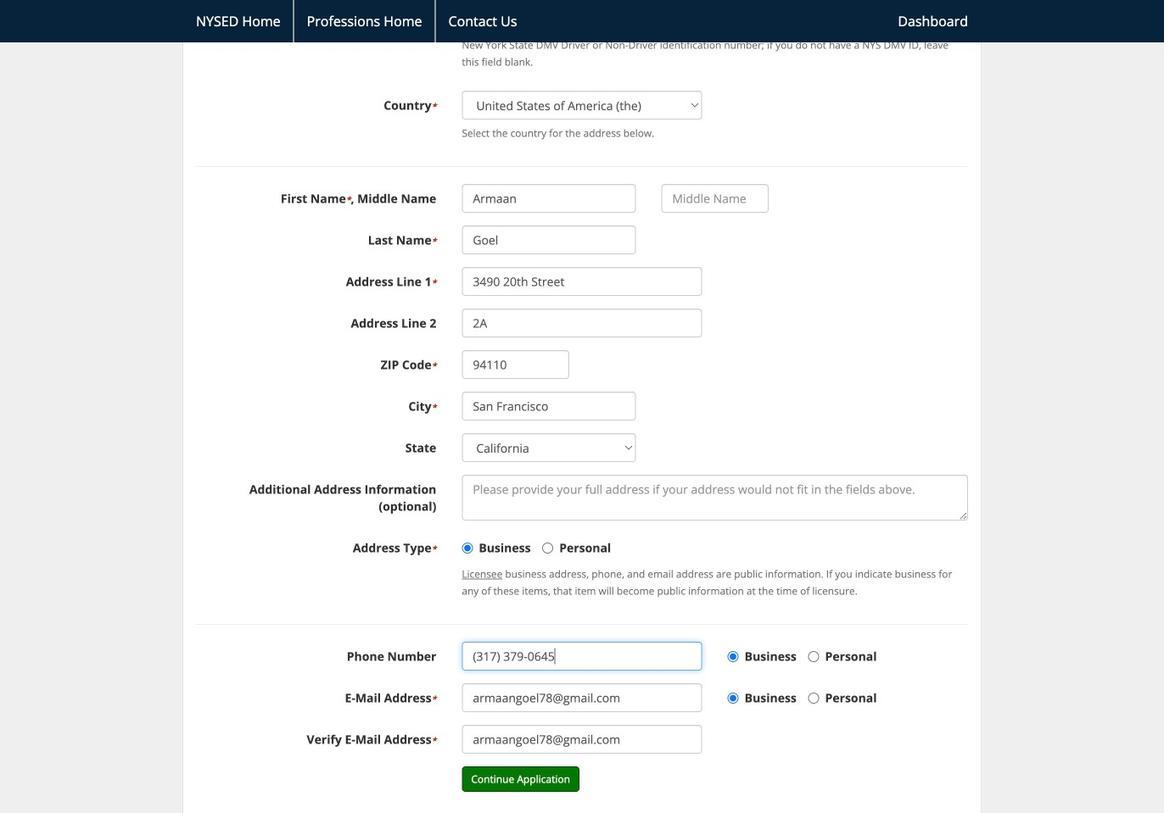 Task type: describe. For each thing, give the bounding box(es) containing it.
Address Line 2 text field
[[462, 309, 702, 338]]

Please provide your full address if your address would not fit in the fields above. text field
[[462, 475, 968, 521]]

First Name text field
[[462, 184, 636, 213]]

Middle Name text field
[[661, 184, 769, 213]]

Last Name text field
[[462, 226, 636, 255]]

Enter phone number (optional) text field
[[462, 643, 702, 672]]



Task type: vqa. For each thing, say whether or not it's contained in the screenshot.
check "image"
no



Task type: locate. For each thing, give the bounding box(es) containing it.
Please re-enter your e-mail address. text field
[[462, 726, 702, 755]]

ID text field
[[462, 3, 636, 32]]

ZIP Code text field
[[462, 351, 569, 380]]

None radio
[[808, 652, 819, 663], [808, 694, 819, 705], [808, 652, 819, 663], [808, 694, 819, 705]]

City text field
[[462, 392, 636, 421]]

Email text field
[[462, 684, 702, 713]]

None submit
[[462, 767, 580, 793]]

None radio
[[462, 543, 473, 554], [543, 543, 554, 554], [728, 652, 739, 663], [728, 694, 739, 705], [462, 543, 473, 554], [543, 543, 554, 554], [728, 652, 739, 663], [728, 694, 739, 705]]

Address Line 1 text field
[[462, 268, 702, 296]]



